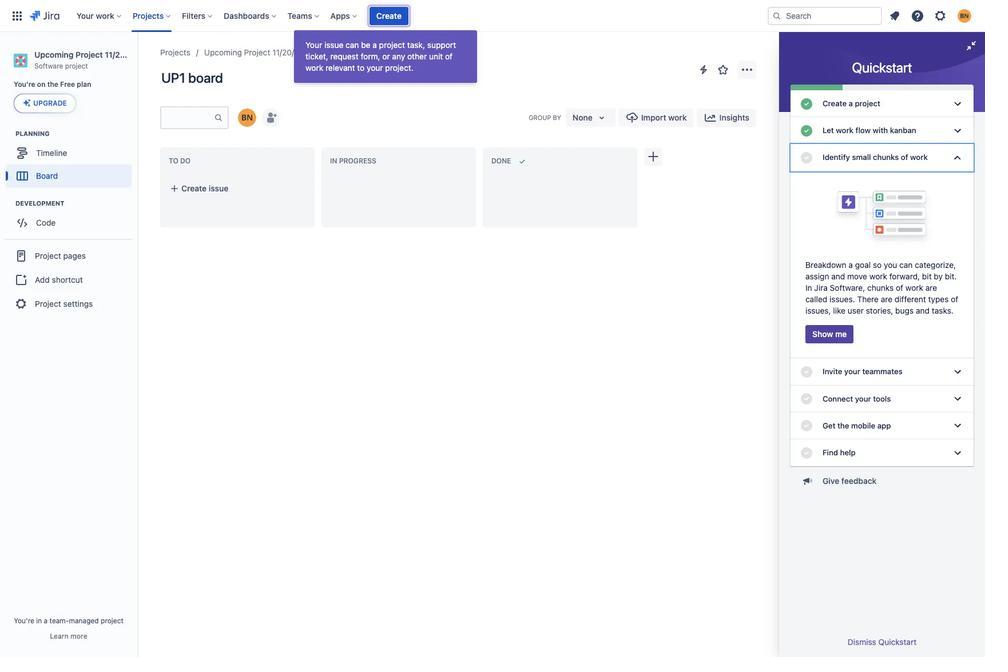 Task type: locate. For each thing, give the bounding box(es) containing it.
project up or
[[379, 40, 405, 50]]

the right on
[[47, 80, 58, 89]]

1 horizontal spatial issue
[[324, 40, 343, 50]]

11/20/2023 for upcoming project 11/20/2023
[[272, 47, 313, 57]]

chunks up there
[[867, 283, 894, 293]]

1 vertical spatial and
[[916, 306, 930, 316]]

project inside your issue can be a project task, support ticket, request form, or any other unit of work relevant to your project.
[[379, 40, 405, 50]]

0 vertical spatial and
[[831, 272, 845, 282]]

quickstart right dismiss
[[878, 638, 917, 648]]

checked image inside create a project dropdown button
[[800, 97, 813, 111]]

checked image left identify
[[800, 151, 813, 165]]

development image
[[2, 197, 15, 211]]

3 chevron image from the top
[[951, 393, 964, 406]]

in
[[330, 157, 337, 165], [805, 283, 812, 293]]

0 horizontal spatial 11/20/2023
[[105, 50, 148, 59]]

in progress
[[330, 157, 376, 165]]

checked image left find on the bottom of page
[[800, 447, 813, 460]]

types
[[928, 295, 949, 305]]

project up add
[[35, 251, 61, 261]]

primary element
[[7, 0, 768, 32]]

your right invite
[[844, 367, 860, 377]]

1 vertical spatial can
[[899, 260, 913, 270]]

checked image inside find help dropdown button
[[800, 447, 813, 460]]

add shortcut button
[[5, 269, 133, 292]]

2 horizontal spatial create
[[823, 99, 847, 108]]

pages
[[63, 251, 86, 261]]

your inside your issue can be a project task, support ticket, request form, or any other unit of work relevant to your project.
[[367, 63, 383, 73]]

the right get
[[837, 421, 849, 431]]

Search this board text field
[[161, 108, 214, 128]]

of inside dropdown button
[[901, 153, 908, 162]]

1 vertical spatial chevron image
[[951, 151, 964, 165]]

you're for you're in a team-managed project
[[14, 617, 34, 626]]

create inside dropdown button
[[823, 99, 847, 108]]

project down dashboards popup button
[[244, 47, 270, 57]]

11/20/2023 down projects dropdown button
[[105, 50, 148, 59]]

automations menu button icon image
[[697, 63, 710, 76]]

1 vertical spatial are
[[881, 295, 892, 305]]

checked image inside 'connect your tools' dropdown button
[[800, 393, 813, 406]]

progress
[[339, 157, 376, 165]]

by inside breakdown a goal so you can categorize, assign and move work forward, bit by bit. in jira software, chunks of work are called issues. there are different types of issues, like user stories, bugs and tasks.
[[934, 272, 943, 282]]

2 vertical spatial your
[[855, 394, 871, 404]]

create inside button
[[376, 11, 402, 20]]

your left the tools
[[855, 394, 871, 404]]

1 checked image from the top
[[800, 97, 813, 111]]

0 vertical spatial create
[[376, 11, 402, 20]]

dismiss quickstart
[[848, 638, 917, 648]]

work inside let work flow with kanban dropdown button
[[836, 126, 853, 135]]

import
[[641, 113, 666, 122]]

1 checked image from the top
[[800, 393, 813, 406]]

let
[[823, 126, 834, 135]]

issues.
[[830, 295, 855, 305]]

code
[[36, 218, 56, 228]]

issue for your
[[324, 40, 343, 50]]

checked image left connect
[[800, 393, 813, 406]]

progress bar
[[791, 85, 974, 90]]

your up ticket,
[[305, 40, 322, 50]]

projects up up1
[[160, 47, 190, 57]]

issue for create
[[209, 184, 228, 193]]

ticket,
[[305, 51, 328, 61]]

can left the be
[[346, 40, 359, 50]]

and
[[831, 272, 845, 282], [916, 306, 930, 316]]

your for your issue can be a project task, support ticket, request form, or any other unit of work relevant to your project.
[[305, 40, 322, 50]]

projects
[[133, 11, 164, 20], [160, 47, 190, 57]]

0 vertical spatial projects
[[133, 11, 164, 20]]

import work link
[[618, 109, 694, 127]]

1 horizontal spatial and
[[916, 306, 930, 316]]

your inside dropdown button
[[77, 11, 94, 20]]

0 horizontal spatial your
[[77, 11, 94, 20]]

relevant
[[325, 63, 355, 73]]

your for connect
[[855, 394, 871, 404]]

a inside your issue can be a project task, support ticket, request form, or any other unit of work relevant to your project.
[[373, 40, 377, 50]]

upcoming up software
[[34, 50, 73, 59]]

0 horizontal spatial by
[[553, 114, 561, 121]]

2 you're from the top
[[14, 617, 34, 626]]

can inside breakdown a goal so you can categorize, assign and move work forward, bit by bit. in jira software, chunks of work are called issues. there are different types of issues, like user stories, bugs and tasks.
[[899, 260, 913, 270]]

create down do
[[181, 184, 207, 193]]

to
[[169, 157, 178, 165]]

2 vertical spatial checked image
[[800, 447, 813, 460]]

create column image
[[646, 150, 660, 164]]

banner
[[0, 0, 985, 32]]

mobile
[[851, 421, 875, 431]]

me
[[835, 330, 847, 339]]

2 checked image from the top
[[800, 124, 813, 138]]

software,
[[830, 283, 865, 293]]

your for invite
[[844, 367, 860, 377]]

0 vertical spatial chunks
[[873, 153, 899, 162]]

task,
[[407, 40, 425, 50]]

of right 'unit' at left top
[[445, 51, 453, 61]]

0 vertical spatial chevron image
[[951, 124, 964, 138]]

planning group
[[6, 129, 137, 191]]

be
[[361, 40, 370, 50]]

board
[[188, 70, 223, 86]]

projects for projects link
[[160, 47, 190, 57]]

work right import
[[668, 113, 687, 122]]

0 vertical spatial your
[[77, 11, 94, 20]]

work up upcoming project 11/20/2023 software project
[[96, 11, 114, 20]]

feedback
[[841, 477, 877, 486]]

0 vertical spatial the
[[47, 80, 58, 89]]

0 vertical spatial quickstart
[[852, 59, 912, 76]]

your work
[[77, 11, 114, 20]]

group by
[[529, 114, 561, 121]]

your
[[77, 11, 94, 20], [305, 40, 322, 50]]

1 horizontal spatial upcoming
[[204, 47, 242, 57]]

create up let
[[823, 99, 847, 108]]

bugs
[[895, 306, 914, 316]]

checked image left the create a project
[[800, 97, 813, 111]]

plan
[[77, 80, 91, 89]]

Search field
[[768, 7, 882, 25]]

project settings
[[35, 299, 93, 309]]

app
[[877, 421, 891, 431]]

chunks right small
[[873, 153, 899, 162]]

projects up sidebar navigation icon
[[133, 11, 164, 20]]

are down 'bit' on the right of page
[[925, 283, 937, 293]]

you're left in
[[14, 617, 34, 626]]

a right in
[[44, 617, 48, 626]]

0 vertical spatial your
[[367, 63, 383, 73]]

a right the be
[[373, 40, 377, 50]]

software
[[34, 62, 63, 70]]

project up let work flow with kanban
[[855, 99, 880, 108]]

0 vertical spatial issue
[[324, 40, 343, 50]]

1 horizontal spatial create
[[376, 11, 402, 20]]

of right types
[[951, 295, 958, 305]]

upcoming project 11/20/2023 link
[[204, 46, 313, 59]]

0 horizontal spatial upcoming
[[34, 50, 73, 59]]

project up plan
[[65, 62, 88, 70]]

there
[[857, 295, 879, 305]]

group
[[529, 114, 551, 121]]

a up let work flow with kanban
[[849, 99, 853, 108]]

by right 'bit' on the right of page
[[934, 272, 943, 282]]

1 chevron image from the top
[[951, 124, 964, 138]]

checked image left let
[[800, 124, 813, 138]]

work down ticket,
[[305, 63, 323, 73]]

upcoming
[[204, 47, 242, 57], [34, 50, 73, 59]]

checked image
[[800, 393, 813, 406], [800, 420, 813, 433], [800, 447, 813, 460]]

chevron image for let work flow with kanban
[[951, 124, 964, 138]]

find help
[[823, 449, 856, 458]]

tasks.
[[932, 306, 954, 316]]

1 vertical spatial the
[[837, 421, 849, 431]]

1 vertical spatial by
[[934, 272, 943, 282]]

issue inside button
[[209, 184, 228, 193]]

of down the kanban
[[901, 153, 908, 162]]

0 horizontal spatial in
[[330, 157, 337, 165]]

are
[[925, 283, 937, 293], [881, 295, 892, 305]]

0 vertical spatial you're
[[14, 80, 35, 89]]

the
[[47, 80, 58, 89], [837, 421, 849, 431]]

do
[[180, 157, 191, 165]]

1 horizontal spatial are
[[925, 283, 937, 293]]

create inside button
[[181, 184, 207, 193]]

chevron image for tools
[[951, 393, 964, 406]]

kanban
[[890, 126, 916, 135]]

project
[[244, 47, 270, 57], [75, 50, 103, 59], [35, 251, 61, 261], [35, 299, 61, 309]]

0 vertical spatial can
[[346, 40, 359, 50]]

1 vertical spatial in
[[805, 283, 812, 293]]

chevron image
[[951, 97, 964, 111], [951, 366, 964, 379], [951, 393, 964, 406], [951, 420, 964, 433], [951, 447, 964, 460]]

2 chevron image from the top
[[951, 366, 964, 379]]

and up 'software,'
[[831, 272, 845, 282]]

1 vertical spatial create
[[823, 99, 847, 108]]

invite your teammates
[[823, 367, 903, 377]]

1 vertical spatial you're
[[14, 617, 34, 626]]

1 horizontal spatial in
[[805, 283, 812, 293]]

0 horizontal spatial issue
[[209, 184, 228, 193]]

quickstart up create a project dropdown button
[[852, 59, 912, 76]]

checked image for invite
[[800, 366, 813, 379]]

chevron image inside create a project dropdown button
[[951, 97, 964, 111]]

0 horizontal spatial create
[[181, 184, 207, 193]]

on
[[37, 80, 45, 89]]

chevron image for teammates
[[951, 366, 964, 379]]

work right let
[[836, 126, 853, 135]]

2 chevron image from the top
[[951, 151, 964, 165]]

11/20/2023 inside upcoming project 11/20/2023 software project
[[105, 50, 148, 59]]

1 horizontal spatial your
[[305, 40, 322, 50]]

create for create a project
[[823, 99, 847, 108]]

you're left on
[[14, 80, 35, 89]]

identify
[[823, 153, 850, 162]]

chevron image inside "invite your teammates" dropdown button
[[951, 366, 964, 379]]

import image
[[625, 111, 639, 125]]

2 vertical spatial create
[[181, 184, 207, 193]]

of
[[445, 51, 453, 61], [901, 153, 908, 162], [896, 283, 903, 293], [951, 295, 958, 305]]

you're in a team-managed project
[[14, 617, 123, 626]]

your for your work
[[77, 11, 94, 20]]

a left goal
[[849, 260, 853, 270]]

get the mobile app button
[[791, 413, 974, 440]]

by right group at top
[[553, 114, 561, 121]]

0 horizontal spatial can
[[346, 40, 359, 50]]

checked image left get
[[800, 420, 813, 433]]

5 chevron image from the top
[[951, 447, 964, 460]]

1 vertical spatial projects
[[160, 47, 190, 57]]

project up plan
[[75, 50, 103, 59]]

upcoming inside upcoming project 11/20/2023 software project
[[34, 50, 73, 59]]

create issue button
[[163, 178, 312, 199]]

a
[[373, 40, 377, 50], [849, 99, 853, 108], [849, 260, 853, 270], [44, 617, 48, 626]]

upgrade button
[[14, 95, 75, 113]]

checked image
[[800, 97, 813, 111], [800, 124, 813, 138], [800, 151, 813, 165], [800, 366, 813, 379]]

banner containing your work
[[0, 0, 985, 32]]

1 horizontal spatial by
[[934, 272, 943, 282]]

star up1 board image
[[716, 63, 730, 77]]

chevron image
[[951, 124, 964, 138], [951, 151, 964, 165]]

timeline link
[[6, 142, 132, 165]]

1 horizontal spatial the
[[837, 421, 849, 431]]

create
[[376, 11, 402, 20], [823, 99, 847, 108], [181, 184, 207, 193]]

you're on the free plan
[[14, 80, 91, 89]]

checked image inside get the mobile app 'dropdown button'
[[800, 420, 813, 433]]

filters button
[[179, 7, 217, 25]]

jira image
[[30, 9, 59, 23], [30, 9, 59, 23]]

1 horizontal spatial 11/20/2023
[[272, 47, 313, 57]]

get
[[823, 421, 835, 431]]

board
[[36, 171, 58, 181]]

or
[[382, 51, 390, 61]]

3 checked image from the top
[[800, 151, 813, 165]]

none
[[573, 113, 593, 122]]

0 vertical spatial by
[[553, 114, 561, 121]]

projects link
[[160, 46, 190, 59]]

upgrade
[[33, 99, 67, 108]]

upcoming up board
[[204, 47, 242, 57]]

1 vertical spatial chunks
[[867, 283, 894, 293]]

4 checked image from the top
[[800, 366, 813, 379]]

projects inside projects dropdown button
[[133, 11, 164, 20]]

1 vertical spatial checked image
[[800, 420, 813, 433]]

4 chevron image from the top
[[951, 420, 964, 433]]

create up or
[[376, 11, 402, 20]]

create button
[[369, 7, 408, 25]]

give feedback button
[[794, 473, 974, 491]]

1 horizontal spatial can
[[899, 260, 913, 270]]

and down "different"
[[916, 306, 930, 316]]

chevron image inside identify small chunks of work dropdown button
[[951, 151, 964, 165]]

different
[[895, 295, 926, 305]]

your inside your issue can be a project task, support ticket, request form, or any other unit of work relevant to your project.
[[305, 40, 322, 50]]

project
[[379, 40, 405, 50], [65, 62, 88, 70], [855, 99, 880, 108], [101, 617, 123, 626]]

are up stories,
[[881, 295, 892, 305]]

checked image inside "invite your teammates" dropdown button
[[800, 366, 813, 379]]

work down the kanban
[[910, 153, 928, 162]]

chevron image inside let work flow with kanban dropdown button
[[951, 124, 964, 138]]

1 vertical spatial your
[[305, 40, 322, 50]]

in left jira
[[805, 283, 812, 293]]

add shortcut
[[35, 275, 83, 285]]

in left progress
[[330, 157, 337, 165]]

11/20/2023 down the teams
[[272, 47, 313, 57]]

1 vertical spatial issue
[[209, 184, 228, 193]]

issue inside your issue can be a project task, support ticket, request form, or any other unit of work relevant to your project.
[[324, 40, 343, 50]]

2 checked image from the top
[[800, 420, 813, 433]]

1 you're from the top
[[14, 80, 35, 89]]

add
[[35, 275, 50, 285]]

1 vertical spatial your
[[844, 367, 860, 377]]

chevron image for project
[[951, 97, 964, 111]]

group
[[5, 239, 133, 321]]

dashboards
[[224, 11, 269, 20]]

you're
[[14, 80, 35, 89], [14, 617, 34, 626]]

your up upcoming project 11/20/2023 software project
[[77, 11, 94, 20]]

your
[[367, 63, 383, 73], [844, 367, 860, 377], [855, 394, 871, 404]]

of inside your issue can be a project task, support ticket, request form, or any other unit of work relevant to your project.
[[445, 51, 453, 61]]

3 checked image from the top
[[800, 447, 813, 460]]

11/20/2023 for upcoming project 11/20/2023 software project
[[105, 50, 148, 59]]

0 vertical spatial checked image
[[800, 393, 813, 406]]

your work button
[[73, 7, 126, 25]]

insights image
[[703, 111, 717, 125]]

breakdown a goal so you can categorize, assign and move work forward, bit by bit. in jira software, chunks of work are called issues. there are different types of issues, like user stories, bugs and tasks.
[[805, 260, 958, 316]]

checked image left invite
[[800, 366, 813, 379]]

can up forward,
[[899, 260, 913, 270]]

find help button
[[791, 440, 974, 467]]

minimize image
[[964, 39, 978, 53]]

your down form,
[[367, 63, 383, 73]]

1 chevron image from the top
[[951, 97, 964, 111]]



Task type: describe. For each thing, give the bounding box(es) containing it.
can inside your issue can be a project task, support ticket, request form, or any other unit of work relevant to your project.
[[346, 40, 359, 50]]

checked image for let
[[800, 124, 813, 138]]

learn more button
[[50, 633, 87, 642]]

unit
[[429, 51, 443, 61]]

in
[[36, 617, 42, 626]]

projects for projects dropdown button
[[133, 11, 164, 20]]

projects button
[[129, 7, 175, 25]]

sidebar navigation image
[[125, 46, 150, 69]]

categorize,
[[915, 260, 956, 270]]

upcoming project 11/20/2023
[[204, 47, 313, 57]]

invite your teammates button
[[791, 359, 974, 386]]

project inside upcoming project 11/20/2023 software project
[[65, 62, 88, 70]]

you
[[884, 260, 897, 270]]

managed
[[69, 617, 99, 626]]

to do
[[169, 157, 191, 165]]

give feedback
[[823, 477, 877, 486]]

so
[[873, 260, 882, 270]]

more image
[[740, 63, 754, 77]]

checked image for get
[[800, 420, 813, 433]]

ben nelson image
[[238, 109, 256, 127]]

checked image for find
[[800, 447, 813, 460]]

0 horizontal spatial and
[[831, 272, 845, 282]]

0 horizontal spatial the
[[47, 80, 58, 89]]

development group
[[6, 199, 137, 238]]

checked image for create
[[800, 97, 813, 111]]

project pages
[[35, 251, 86, 261]]

give
[[823, 477, 839, 486]]

the inside get the mobile app 'dropdown button'
[[837, 421, 849, 431]]

add people image
[[264, 111, 278, 125]]

project down add
[[35, 299, 61, 309]]

jira
[[814, 283, 828, 293]]

connect your tools
[[823, 394, 891, 404]]

0 horizontal spatial are
[[881, 295, 892, 305]]

teams button
[[284, 7, 324, 25]]

work inside import work link
[[668, 113, 687, 122]]

user
[[848, 306, 864, 316]]

chunks inside breakdown a goal so you can categorize, assign and move work forward, bit by bit. in jira software, chunks of work are called issues. there are different types of issues, like user stories, bugs and tasks.
[[867, 283, 894, 293]]

planning image
[[2, 127, 15, 141]]

show me
[[812, 330, 847, 339]]

small
[[852, 153, 871, 162]]

chevron image for mobile
[[951, 420, 964, 433]]

with
[[873, 126, 888, 135]]

a inside breakdown a goal so you can categorize, assign and move work forward, bit by bit. in jira software, chunks of work are called issues. there are different types of issues, like user stories, bugs and tasks.
[[849, 260, 853, 270]]

request
[[330, 51, 359, 61]]

free
[[60, 80, 75, 89]]

invite
[[823, 367, 842, 377]]

learn
[[50, 633, 69, 641]]

appswitcher icon image
[[10, 9, 24, 23]]

project inside dropdown button
[[855, 99, 880, 108]]

help
[[840, 449, 856, 458]]

upcoming project 11/20/2023 software project
[[34, 50, 148, 70]]

dashboards button
[[220, 7, 281, 25]]

like
[[833, 306, 845, 316]]

create a project button
[[791, 90, 974, 117]]

0 vertical spatial in
[[330, 157, 337, 165]]

your issue can be a project task, support ticket, request form, or any other unit of work relevant to your project.
[[305, 40, 456, 73]]

let work flow with kanban
[[823, 126, 916, 135]]

project inside upcoming project 11/20/2023 software project
[[75, 50, 103, 59]]

teammates
[[862, 367, 903, 377]]

group containing project pages
[[5, 239, 133, 321]]

search image
[[772, 11, 781, 20]]

up1 board
[[161, 70, 223, 86]]

learn more
[[50, 633, 87, 641]]

code link
[[6, 212, 132, 235]]

import work
[[641, 113, 687, 122]]

work up "different"
[[905, 283, 923, 293]]

your profile and settings image
[[958, 9, 971, 23]]

checked image for identify
[[800, 151, 813, 165]]

create for create issue
[[181, 184, 207, 193]]

work down so at the right of page
[[869, 272, 887, 282]]

apps button
[[327, 7, 361, 25]]

work inside identify small chunks of work dropdown button
[[910, 153, 928, 162]]

upcoming for upcoming project 11/20/2023 software project
[[34, 50, 73, 59]]

goal
[[855, 260, 871, 270]]

form,
[[361, 51, 380, 61]]

find
[[823, 449, 838, 458]]

bit
[[922, 272, 932, 282]]

connect your tools button
[[791, 386, 974, 413]]

show me button
[[805, 326, 854, 344]]

planning
[[15, 130, 50, 137]]

forward,
[[889, 272, 920, 282]]

chunks inside identify small chunks of work dropdown button
[[873, 153, 899, 162]]

a inside dropdown button
[[849, 99, 853, 108]]

tools
[[873, 394, 891, 404]]

notifications image
[[888, 9, 902, 23]]

breakdown
[[805, 260, 846, 270]]

flow
[[855, 126, 871, 135]]

apps
[[330, 11, 350, 20]]

project pages link
[[5, 244, 133, 269]]

teams
[[288, 11, 312, 20]]

settings image
[[934, 9, 947, 23]]

upcoming for upcoming project 11/20/2023
[[204, 47, 242, 57]]

checked image for connect
[[800, 393, 813, 406]]

connect
[[823, 394, 853, 404]]

1 vertical spatial quickstart
[[878, 638, 917, 648]]

identify small chunks of work
[[823, 153, 928, 162]]

work inside your work dropdown button
[[96, 11, 114, 20]]

insights
[[719, 113, 749, 122]]

settings
[[63, 299, 93, 309]]

support
[[427, 40, 456, 50]]

0 vertical spatial are
[[925, 283, 937, 293]]

help image
[[911, 9, 924, 23]]

assign
[[805, 272, 829, 282]]

let work flow with kanban button
[[791, 117, 974, 144]]

development
[[15, 200, 64, 207]]

team-
[[50, 617, 69, 626]]

create for create
[[376, 11, 402, 20]]

project right managed
[[101, 617, 123, 626]]

of down forward,
[[896, 283, 903, 293]]

you're for you're on the free plan
[[14, 80, 35, 89]]

in inside breakdown a goal so you can categorize, assign and move work forward, bit by bit. in jira software, chunks of work are called issues. there are different types of issues, like user stories, bugs and tasks.
[[805, 283, 812, 293]]

chevron image for identify small chunks of work
[[951, 151, 964, 165]]

move
[[847, 272, 867, 282]]

none button
[[566, 109, 615, 127]]

get the mobile app
[[823, 421, 891, 431]]

create a project
[[823, 99, 880, 108]]

dismiss
[[848, 638, 876, 648]]

work inside your issue can be a project task, support ticket, request form, or any other unit of work relevant to your project.
[[305, 63, 323, 73]]

board link
[[6, 165, 132, 188]]



Task type: vqa. For each thing, say whether or not it's contained in the screenshot.
left In
yes



